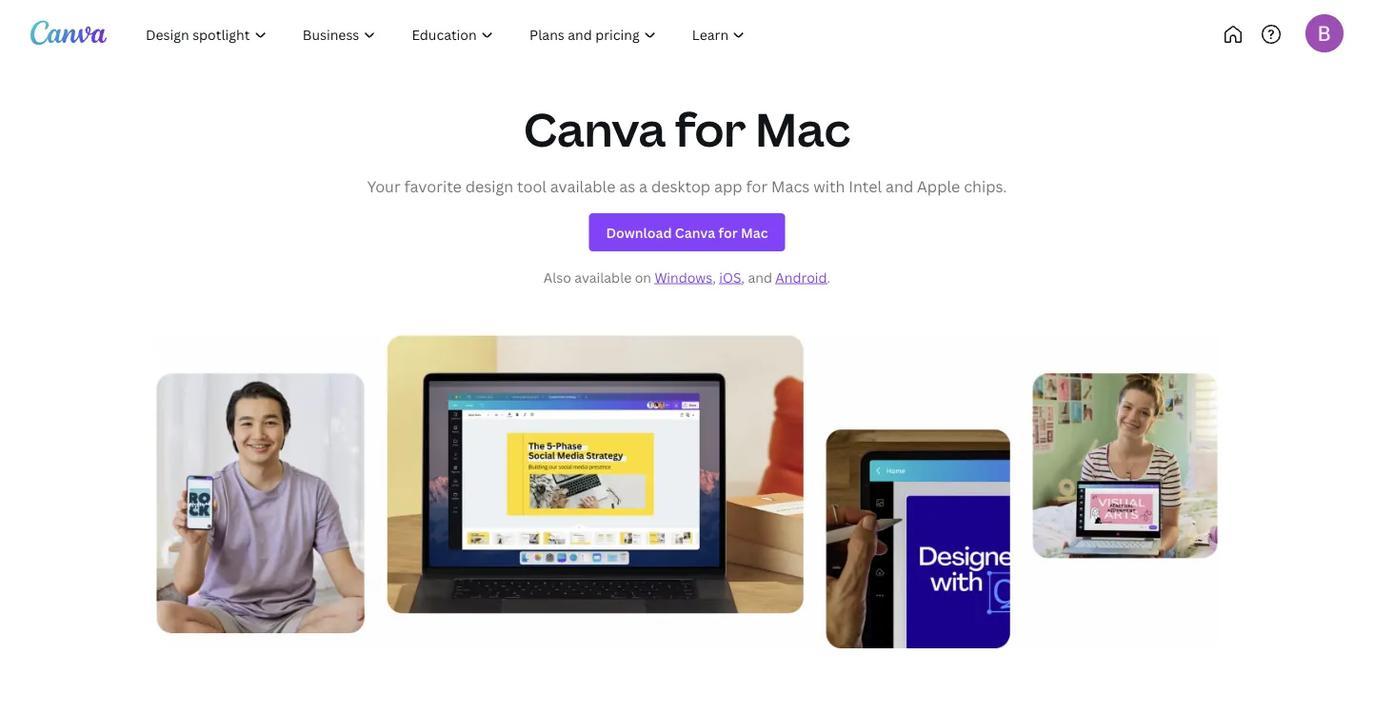 Task type: locate. For each thing, give the bounding box(es) containing it.
chips.
[[964, 176, 1008, 196]]

design
[[466, 176, 514, 196]]

canva
[[524, 97, 666, 160]]

0 horizontal spatial ,
[[713, 268, 716, 286]]

available left on
[[575, 268, 632, 286]]

1 vertical spatial for
[[746, 176, 768, 196]]

canva for mac
[[524, 97, 851, 160]]

, left ios link on the top
[[713, 268, 716, 286]]

for
[[675, 97, 746, 160], [746, 176, 768, 196]]

and right intel
[[886, 176, 914, 196]]

1 horizontal spatial ,
[[742, 268, 745, 286]]

for right app
[[746, 176, 768, 196]]

as
[[620, 176, 636, 196]]

0 vertical spatial available
[[551, 176, 616, 196]]

1 , from the left
[[713, 268, 716, 286]]

available
[[551, 176, 616, 196], [575, 268, 632, 286]]

, left android link at right
[[742, 268, 745, 286]]

,
[[713, 268, 716, 286], [742, 268, 745, 286]]

0 horizontal spatial and
[[748, 268, 773, 286]]

and
[[886, 176, 914, 196], [748, 268, 773, 286]]

on
[[635, 268, 652, 286]]

and right ios link on the top
[[748, 268, 773, 286]]

app
[[715, 176, 743, 196]]

ios link
[[720, 268, 742, 286]]

for up app
[[675, 97, 746, 160]]

windows link
[[655, 268, 713, 286]]

1 horizontal spatial and
[[886, 176, 914, 196]]

also
[[544, 268, 572, 286]]

available left the as
[[551, 176, 616, 196]]

.
[[828, 268, 831, 286]]

0 vertical spatial and
[[886, 176, 914, 196]]

your favorite design tool available as a desktop app for macs with intel and apple chips.
[[367, 176, 1008, 196]]

windows
[[655, 268, 713, 286]]



Task type: describe. For each thing, give the bounding box(es) containing it.
1 vertical spatial and
[[748, 268, 773, 286]]

favorite
[[404, 176, 462, 196]]

macs
[[772, 176, 810, 196]]

tool
[[517, 176, 547, 196]]

your
[[367, 176, 401, 196]]

mac
[[756, 97, 851, 160]]

1 vertical spatial available
[[575, 268, 632, 286]]

0 vertical spatial for
[[675, 97, 746, 160]]

ios
[[720, 268, 742, 286]]

2 , from the left
[[742, 268, 745, 286]]

intel
[[849, 176, 882, 196]]

also available on windows , ios , and android .
[[544, 268, 831, 286]]

a
[[639, 176, 648, 196]]

android
[[776, 268, 828, 286]]

canva desktop app for mac image
[[157, 336, 1218, 649]]

android link
[[776, 268, 828, 286]]

with
[[814, 176, 846, 196]]

apple
[[918, 176, 961, 196]]

top level navigation element
[[130, 15, 826, 53]]

desktop
[[652, 176, 711, 196]]



Task type: vqa. For each thing, say whether or not it's contained in the screenshot.
Sales
no



